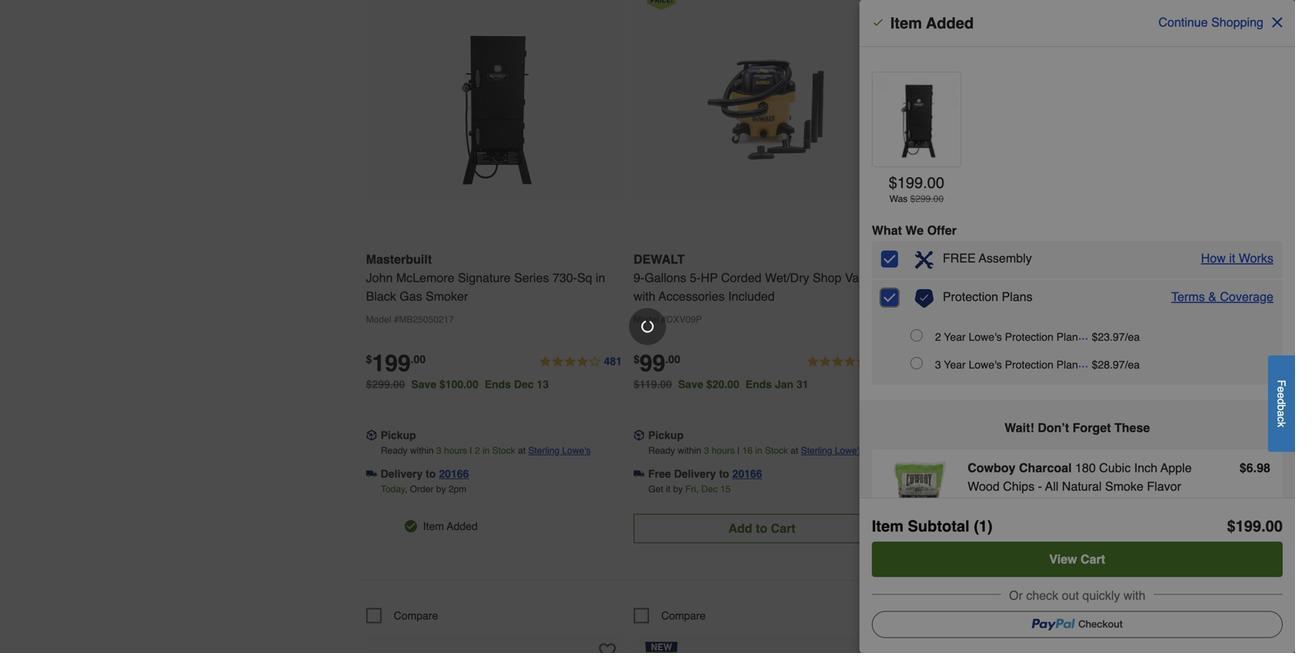 Task type: vqa. For each thing, say whether or not it's contained in the screenshot.
right 'Model'
yes



Task type: locate. For each thing, give the bounding box(es) containing it.
1 horizontal spatial $ 199 .00
[[1228, 518, 1284, 535]]

0 horizontal spatial out
[[1063, 589, 1080, 603]]

in for ready within 3 hours | 16 in stock at sterling lowe's
[[756, 445, 763, 456]]

get it by fri, dec 15 up the add
[[649, 484, 731, 495]]

lowe's for ready within 3 hours | 16 in stock at sterling lowe's
[[835, 445, 864, 456]]

1 horizontal spatial free
[[916, 468, 939, 480]]

truck filled image down pickup image on the left
[[366, 469, 377, 480]]

stock
[[493, 445, 516, 456], [765, 445, 789, 456], [1028, 445, 1051, 456]]

# for gas
[[394, 314, 399, 325]]

cowboy
[[968, 461, 1016, 475]]

1 horizontal spatial pickup
[[649, 429, 684, 442]]

vacuum
[[845, 271, 890, 285]]

free
[[649, 468, 671, 480], [916, 468, 939, 480]]

2 horizontal spatial dec
[[969, 484, 986, 495]]

# down black at left top
[[394, 314, 399, 325]]

sterling lowe's button down the forget
[[1064, 443, 1126, 459]]

3 sterling from the left
[[1064, 445, 1095, 456]]

0 vertical spatial .
[[1111, 331, 1114, 343]]

was price $119.00 element
[[634, 375, 679, 391]]

2 plan from the top
[[1057, 359, 1079, 371]]

it inside button
[[1230, 251, 1236, 265]]

20166 button
[[439, 466, 469, 482], [733, 466, 763, 482], [1000, 466, 1030, 482]]

# for with
[[662, 314, 667, 325]]

2 97 from the top
[[1114, 359, 1126, 371]]

2 sterling lowe's button from the left
[[801, 443, 864, 459]]

. for 3 year lowe's protection plan ... $ 28 . 97 /ea
[[1111, 359, 1114, 371]]

sterling lowe's button down 31 at the bottom right of page
[[801, 443, 864, 459]]

pickup for delivery
[[381, 429, 416, 442]]

sterling down 31 at the bottom right of page
[[801, 445, 833, 456]]

with inside moen renzo chrome single handle pull-out kitchen faucet with deck plate
[[943, 311, 965, 325]]

product image
[[876, 79, 960, 162], [885, 459, 956, 530]]

3
[[936, 359, 942, 371], [437, 445, 442, 456], [704, 445, 709, 456], [972, 445, 977, 456], [1010, 445, 1016, 456]]

chrome image
[[906, 203, 935, 233]]

0 vertical spatial added
[[927, 14, 974, 32]]

hours up cowboy
[[980, 445, 1003, 456]]

2 get from the left
[[916, 484, 931, 495]]

... inside the 3 year lowe's protection plan ... $ 28 . 97 /ea
[[1079, 356, 1089, 370]]

/ea for 3 year lowe's protection plan ... $ 28 . 97 /ea
[[1126, 359, 1141, 371]]

2 horizontal spatial with
[[1124, 589, 1146, 603]]

20166 button up the 2pm
[[439, 466, 469, 482]]

1 horizontal spatial truck filled image
[[634, 469, 645, 480]]

0 horizontal spatial item added
[[423, 520, 478, 533]]

sterling lowe's button down 13
[[529, 443, 591, 459]]

year up 119 .00
[[945, 331, 966, 343]]

199 up was at top
[[898, 174, 924, 192]]

.00 up was price $119.00 element
[[666, 353, 681, 366]]

out inside moen renzo chrome single handle pull-out kitchen faucet with deck plate
[[1093, 292, 1110, 307]]

protection
[[943, 290, 999, 304], [1006, 331, 1054, 343], [1006, 359, 1054, 371]]

free assembly
[[943, 251, 1033, 265]]

within for ready within 3 hours | 16 in stock at sterling lowe's
[[678, 445, 702, 456]]

model for john mclemore signature series 730-sq in black gas smoker
[[366, 314, 391, 325]]

free delivery to 20166 for 16
[[649, 468, 763, 480]]

with down chrome
[[943, 311, 965, 325]]

1 horizontal spatial sterling lowe's button
[[801, 443, 864, 459]]

3 20166 from the left
[[1000, 468, 1030, 480]]

1 pickup from the left
[[381, 429, 416, 442]]

product image left (1)
[[885, 459, 956, 530]]

hours up delivery to 20166
[[444, 445, 468, 456]]

2 4.5 stars image from the left
[[1068, 353, 1159, 371]]

2 at from the left
[[791, 445, 799, 456]]

2 horizontal spatial by
[[941, 484, 951, 495]]

1 horizontal spatial fri,
[[954, 484, 967, 495]]

3 for ready within 3 hours | 2 in stock at sterling lowe's
[[437, 445, 442, 456]]

0 horizontal spatial sterling lowe's button
[[529, 443, 591, 459]]

$119.00 save $20.00 ends jan 31
[[634, 378, 809, 391]]

stock up the 'charcoal'
[[1028, 445, 1051, 456]]

it for ready within 3 hours | 3 in stock at sterling lowe's
[[934, 484, 939, 495]]

delivery
[[381, 468, 423, 480], [674, 468, 716, 480], [942, 468, 984, 480]]

2 horizontal spatial #
[[929, 336, 935, 347]]

with for gallons
[[634, 289, 656, 304]]

$299.00 save $100.00 ends dec 13
[[366, 378, 549, 391]]

1 horizontal spatial #
[[662, 314, 667, 325]]

fri, up subtotal
[[954, 484, 967, 495]]

1 sterling lowe's button from the left
[[529, 443, 591, 459]]

in up cowboy charcoal
[[1018, 445, 1025, 456]]

2 stock from the left
[[765, 445, 789, 456]]

ready down $119.00
[[649, 445, 676, 456]]

at for 2
[[518, 445, 526, 456]]

0 horizontal spatial 2
[[475, 445, 480, 456]]

1 get it by fri, dec 15 from the left
[[649, 484, 731, 495]]

k
[[1276, 422, 1289, 428]]

hours for 16
[[712, 445, 735, 456]]

1 horizontal spatial free delivery to 20166
[[916, 468, 1030, 480]]

with
[[634, 289, 656, 304], [943, 311, 965, 325], [1124, 589, 1146, 603]]

item subtotal (1)
[[872, 518, 993, 535]]

sterling for ready within 3 hours | 16 in stock at sterling lowe's
[[801, 445, 833, 456]]

1 15 from the left
[[721, 484, 731, 495]]

protection down 2 year lowe's protection plan ... $ 23 . 97 /ea on the right bottom of page
[[1006, 359, 1054, 371]]

1 horizontal spatial dec
[[702, 484, 718, 495]]

3 up delivery to 20166
[[437, 445, 442, 456]]

model down black at left top
[[366, 314, 391, 325]]

1 horizontal spatial compare
[[662, 610, 706, 622]]

new lower price image
[[646, 0, 678, 10], [646, 642, 678, 653]]

year inside 2 year lowe's protection plan ... $ 23 . 97 /ea
[[945, 331, 966, 343]]

1 horizontal spatial stock
[[765, 445, 789, 456]]

get it by fri, dec 15 down cowboy
[[916, 484, 999, 495]]

with down 9-
[[634, 289, 656, 304]]

3 year lowe's protection plan ... $ 28 . 97 /ea
[[936, 356, 1141, 371]]

1 fri, from the left
[[686, 484, 699, 495]]

masterbuilt
[[366, 252, 432, 267]]

check
[[1027, 589, 1059, 603]]

ready for ready within 3 hours | 3 in stock at sterling lowe's
[[916, 445, 943, 456]]

$ 199 .00
[[366, 350, 426, 377], [1228, 518, 1284, 535]]

delivery up (1)
[[942, 468, 984, 480]]

23
[[1099, 331, 1111, 343]]

ends for 199
[[485, 378, 511, 391]]

20166 button down ready within 3 hours | 3 in stock at sterling lowe's
[[1000, 466, 1030, 482]]

1 horizontal spatial hours
[[712, 445, 735, 456]]

2 fri, from the left
[[954, 484, 967, 495]]

get it by fri, dec 15
[[649, 484, 731, 495], [916, 484, 999, 495]]

1 vertical spatial 199
[[372, 350, 411, 377]]

1 vertical spatial protection
[[1006, 331, 1054, 343]]

0 horizontal spatial it
[[666, 484, 671, 495]]

in right sq in the top of the page
[[596, 271, 606, 285]]

2 vertical spatial protection
[[1006, 359, 1054, 371]]

2 horizontal spatial sterling lowe's button
[[1064, 443, 1126, 459]]

1 vertical spatial .
[[1111, 359, 1114, 371]]

... left 28
[[1079, 356, 1089, 370]]

accessories
[[659, 289, 725, 304]]

... left 23
[[1079, 328, 1089, 342]]

2 get it by fri, dec 15 from the left
[[916, 484, 999, 495]]

ready within 3 hours | 16 in stock at sterling lowe's
[[649, 445, 864, 456]]

$ inside $ 99 .00
[[634, 353, 640, 366]]

model down faucet
[[902, 336, 927, 347]]

plan left 28
[[1057, 359, 1079, 371]]

3 at from the left
[[1054, 445, 1061, 456]]

2 down faucet
[[936, 331, 942, 343]]

delivery for ready within 3 hours | 3 in stock at sterling lowe's
[[942, 468, 984, 480]]

0 horizontal spatial 20166 button
[[439, 466, 469, 482]]

quickly
[[1083, 589, 1121, 603]]

1 horizontal spatial it
[[934, 484, 939, 495]]

| for 2
[[470, 445, 472, 456]]

0 horizontal spatial by
[[436, 484, 446, 495]]

0 vertical spatial year
[[945, 331, 966, 343]]

2 ... from the top
[[1079, 356, 1089, 370]]

0 horizontal spatial #
[[394, 314, 399, 325]]

2 ready from the left
[[649, 445, 676, 456]]

0 vertical spatial 2
[[936, 331, 942, 343]]

f e e d b a c k
[[1276, 380, 1289, 428]]

e up 'd'
[[1276, 387, 1289, 393]]

gas
[[400, 289, 422, 304]]

2 horizontal spatial 199
[[1236, 518, 1262, 535]]

moen
[[902, 274, 934, 288]]

3 20166 button from the left
[[1000, 466, 1030, 482]]

4.5 stars image up 31 at the bottom right of page
[[807, 353, 891, 371]]

1 vertical spatial added
[[447, 520, 478, 533]]

2 free from the left
[[916, 468, 939, 480]]

0 horizontal spatial with
[[634, 289, 656, 304]]

year for 3 year lowe's protection plan ... $ 28 . 97 /ea
[[945, 359, 966, 371]]

/ea inside the 3 year lowe's protection plan ... $ 28 . 97 /ea
[[1126, 359, 1141, 371]]

dec for ready within 3 hours | 16 in stock at sterling lowe's
[[702, 484, 718, 495]]

1 vertical spatial with
[[943, 311, 965, 325]]

1 97 from the top
[[1114, 331, 1126, 343]]

2 horizontal spatial sterling
[[1064, 445, 1095, 456]]

2 20166 button from the left
[[733, 466, 763, 482]]

chrome
[[941, 292, 985, 307]]

97 inside 2 year lowe's protection plan ... $ 23 . 97 /ea
[[1114, 331, 1126, 343]]

or check out quickly with
[[1010, 589, 1146, 603]]

1 20166 button from the left
[[439, 466, 469, 482]]

wait!
[[1005, 421, 1035, 435]]

within for ready within 3 hours | 3 in stock at sterling lowe's
[[946, 445, 969, 456]]

year up $149.00 save $30.00
[[945, 359, 966, 371]]

how it works
[[1202, 251, 1274, 265]]

to inside button
[[756, 521, 768, 536]]

protection down plate
[[1006, 331, 1054, 343]]

0 horizontal spatial added
[[447, 520, 478, 533]]

$299.00
[[366, 378, 405, 391]]

2 | from the left
[[738, 445, 740, 456]]

5-
[[690, 271, 701, 285]]

3 left 16
[[704, 445, 709, 456]]

2 horizontal spatial stock
[[1028, 445, 1051, 456]]

sterling
[[529, 445, 560, 456], [801, 445, 833, 456], [1064, 445, 1095, 456]]

ready
[[381, 445, 408, 456], [649, 445, 676, 456], [916, 445, 943, 456]]

at up the 'charcoal'
[[1054, 445, 1061, 456]]

it for ready within 3 hours | 16 in stock at sterling lowe's
[[666, 484, 671, 495]]

1 vertical spatial /ea
[[1126, 359, 1141, 371]]

1 horizontal spatial get it by fri, dec 15
[[916, 484, 999, 495]]

15 down cowboy
[[988, 484, 999, 495]]

1 horizontal spatial 20166 button
[[733, 466, 763, 482]]

1 delivery from the left
[[381, 468, 423, 480]]

1 horizontal spatial 20166
[[733, 468, 763, 480]]

coverage
[[1221, 290, 1274, 304]]

31
[[797, 378, 809, 391]]

1 vertical spatial ...
[[1079, 356, 1089, 370]]

2 delivery from the left
[[674, 468, 716, 480]]

sterling for ready within 3 hours | 2 in stock at sterling lowe's
[[529, 445, 560, 456]]

e up b
[[1276, 393, 1289, 399]]

2 within from the left
[[678, 445, 702, 456]]

2 pickup from the left
[[649, 429, 684, 442]]

get
[[649, 484, 664, 495], [916, 484, 931, 495]]

2 year from the top
[[945, 359, 966, 371]]

$ 199 .00 up $299.00
[[366, 350, 426, 377]]

loading image
[[640, 319, 656, 334]]

0 horizontal spatial free
[[649, 468, 671, 480]]

... button for 3 year lowe's protection plan ... $ 28 . 97 /ea
[[1079, 354, 1093, 373]]

added down the 2pm
[[447, 520, 478, 533]]

model
[[366, 314, 391, 325], [634, 314, 659, 325], [902, 336, 927, 347]]

1 within from the left
[[410, 445, 434, 456]]

2 down the savings save $100.00 element on the bottom of the page
[[475, 445, 480, 456]]

year inside the 3 year lowe's protection plan ... $ 28 . 97 /ea
[[945, 359, 966, 371]]

1 vertical spatial plan
[[1057, 359, 1079, 371]]

protection plan filled image
[[916, 289, 934, 308]]

compare inside 5013499703 element
[[929, 610, 974, 622]]

4.5 stars image containing 2929
[[1068, 353, 1159, 371]]

stock down the ends dec 13 element
[[493, 445, 516, 456]]

savings save $100.00 element
[[411, 378, 555, 391]]

sq
[[578, 271, 593, 285]]

protection inside 2 year lowe's protection plan ... $ 23 . 97 /ea
[[1006, 331, 1054, 343]]

1 horizontal spatial model
[[634, 314, 659, 325]]

truck filled image for ready within 3 hours | 2 in stock at sterling lowe's
[[366, 469, 377, 480]]

1 ... from the top
[[1079, 328, 1089, 342]]

continue shopping
[[1159, 15, 1264, 29]]

0 horizontal spatial free delivery to 20166
[[649, 468, 763, 480]]

2 hours from the left
[[712, 445, 735, 456]]

at right 16
[[791, 445, 799, 456]]

1 horizontal spatial |
[[738, 445, 740, 456]]

e
[[1276, 387, 1289, 393], [1276, 393, 1289, 399]]

lowe's for ready within 3 hours | 3 in stock at sterling lowe's
[[1098, 445, 1126, 456]]

1 free from the left
[[649, 468, 671, 480]]

1 hours from the left
[[444, 445, 468, 456]]

we
[[906, 223, 924, 238]]

ends jan 31 element
[[746, 378, 815, 391]]

0 vertical spatial cart
[[771, 521, 796, 536]]

save left $20.00
[[679, 378, 704, 391]]

2 ... button from the top
[[1079, 354, 1093, 373]]

2 horizontal spatial truck filled image
[[902, 469, 912, 480]]

ends
[[485, 378, 511, 391], [746, 378, 772, 391]]

0 vertical spatial item added
[[891, 14, 974, 32]]

1 horizontal spatial at
[[791, 445, 799, 456]]

1 year from the top
[[945, 331, 966, 343]]

97 inside the 3 year lowe's protection plan ... $ 28 . 97 /ea
[[1114, 359, 1126, 371]]

1 horizontal spatial with
[[943, 311, 965, 325]]

4.5 stars image
[[807, 353, 891, 371], [1068, 353, 1159, 371]]

3 sterling lowe's button from the left
[[1064, 443, 1126, 459]]

2 free delivery to 20166 from the left
[[916, 468, 1030, 480]]

in down the savings save $100.00 element on the bottom of the page
[[483, 445, 490, 456]]

pickup right pickup image on the left
[[381, 429, 416, 442]]

within up delivery to 20166
[[410, 445, 434, 456]]

it
[[1230, 251, 1236, 265], [666, 484, 671, 495], [934, 484, 939, 495]]

1 sterling from the left
[[529, 445, 560, 456]]

was
[[890, 194, 908, 204]]

compare inside 5001374837 element
[[394, 610, 438, 622]]

out right the check
[[1063, 589, 1080, 603]]

1 ... button from the top
[[1079, 326, 1093, 345]]

in for ready within 3 hours | 2 in stock at sterling lowe's
[[483, 445, 490, 456]]

0 vertical spatial new lower price image
[[646, 0, 678, 10]]

dec down cowboy
[[969, 484, 986, 495]]

in right 16
[[756, 445, 763, 456]]

1 horizontal spatial 2
[[936, 331, 942, 343]]

1 stock from the left
[[493, 445, 516, 456]]

model # mb25050217
[[366, 314, 454, 325]]

199 for wait! don't forget these
[[898, 174, 924, 192]]

2 horizontal spatial ready
[[916, 445, 943, 456]]

3 by from the left
[[941, 484, 951, 495]]

4.5 stars image down 23
[[1068, 353, 1159, 371]]

20166 down 16
[[733, 468, 763, 480]]

20166 button for 16
[[733, 466, 763, 482]]

plan inside the 3 year lowe's protection plan ... $ 28 . 97 /ea
[[1057, 359, 1079, 371]]

within left 16
[[678, 445, 702, 456]]

free for ready within 3 hours | 16 in stock at sterling lowe's
[[649, 468, 671, 480]]

1 truck filled image from the left
[[366, 469, 377, 480]]

sterling lowe's button
[[529, 443, 591, 459], [801, 443, 864, 459], [1064, 443, 1126, 459]]

2 sterling from the left
[[801, 445, 833, 456]]

pickup
[[381, 429, 416, 442], [649, 429, 684, 442]]

97 for 3 year lowe's protection plan ... $ 28 . 97 /ea
[[1114, 359, 1126, 371]]

at for 3
[[1054, 445, 1061, 456]]

3 truck filled image from the left
[[902, 469, 912, 480]]

... for 2 year lowe's protection plan ... $ 23 . 97 /ea
[[1079, 328, 1089, 342]]

1 vertical spatial cart
[[1081, 552, 1106, 567]]

pickup image
[[634, 430, 645, 441]]

how it works button
[[1202, 249, 1274, 268]]

... button left 23
[[1079, 326, 1093, 345]]

0 horizontal spatial get it by fri, dec 15
[[649, 484, 731, 495]]

0 horizontal spatial $ 199 .00
[[366, 350, 426, 377]]

199 up $299.00
[[372, 350, 411, 377]]

checkmark image
[[872, 16, 885, 29]]

1 vertical spatial ... button
[[1079, 354, 1093, 373]]

what we offer
[[872, 223, 957, 238]]

1 vertical spatial out
[[1063, 589, 1080, 603]]

1 free delivery to 20166 from the left
[[649, 468, 763, 480]]

3 up cowboy
[[972, 445, 977, 456]]

at down the ends dec 13 element
[[518, 445, 526, 456]]

out
[[1093, 292, 1110, 307], [1063, 589, 1080, 603]]

lowe's inside 2 year lowe's protection plan ... $ 23 . 97 /ea
[[969, 331, 1003, 343]]

1 vertical spatial item added
[[423, 520, 478, 533]]

2 horizontal spatial |
[[1006, 445, 1008, 456]]

199 inside the $ 199 .00 was $ 299 .00
[[898, 174, 924, 192]]

ready up delivery to 20166
[[381, 445, 408, 456]]

sterling down 13
[[529, 445, 560, 456]]

/ea right 28
[[1126, 359, 1141, 371]]

don't
[[1038, 421, 1070, 435]]

4.5 stars image containing 755
[[807, 353, 891, 371]]

... inside 2 year lowe's protection plan ... $ 23 . 97 /ea
[[1079, 328, 1089, 342]]

3 within from the left
[[946, 445, 969, 456]]

cart right the add
[[771, 521, 796, 536]]

. for 2 year lowe's protection plan ... $ 23 . 97 /ea
[[1111, 331, 1114, 343]]

ready down $149.00
[[916, 445, 943, 456]]

was price $149.00 element
[[902, 375, 947, 391]]

0 vertical spatial 97
[[1114, 331, 1126, 343]]

97
[[1114, 331, 1126, 343], [1114, 359, 1126, 371]]

3 stock from the left
[[1028, 445, 1051, 456]]

2 by from the left
[[673, 484, 683, 495]]

year
[[945, 331, 966, 343], [945, 359, 966, 371]]

protection inside the 3 year lowe's protection plan ... $ 28 . 97 /ea
[[1006, 359, 1054, 371]]

.00 inside 119 .00
[[945, 353, 960, 366]]

pickup right pickup icon
[[649, 429, 684, 442]]

2 horizontal spatial delivery
[[942, 468, 984, 480]]

pickup for free
[[649, 429, 684, 442]]

0 horizontal spatial get
[[649, 484, 664, 495]]

1 vertical spatial 2
[[475, 445, 480, 456]]

0 horizontal spatial ready
[[381, 445, 408, 456]]

1 4.5 stars image from the left
[[807, 353, 891, 371]]

2 e from the top
[[1276, 393, 1289, 399]]

1 ready from the left
[[381, 445, 408, 456]]

kitchen
[[1114, 292, 1155, 307]]

1 compare from the left
[[394, 610, 438, 622]]

199 for $299.00
[[372, 350, 411, 377]]

5013499703 element
[[902, 608, 974, 624]]

3 delivery from the left
[[942, 468, 984, 480]]

works
[[1240, 251, 1274, 265]]

. inside 2 year lowe's protection plan ... $ 23 . 97 /ea
[[1111, 331, 1114, 343]]

3 | from the left
[[1006, 445, 1008, 456]]

glacier image
[[980, 203, 1009, 233]]

0 horizontal spatial cart
[[771, 521, 796, 536]]

1 save from the left
[[411, 378, 437, 391]]

20166 for ready within 3 hours | 3 in stock at sterling lowe's
[[1000, 468, 1030, 480]]

.00 up 'was price $299.00' element
[[411, 353, 426, 366]]

20166 button for 2
[[439, 466, 469, 482]]

$ inside the 3 year lowe's protection plan ... $ 28 . 97 /ea
[[1093, 359, 1099, 371]]

pull-
[[1068, 292, 1093, 307]]

spot resist stainless image
[[943, 203, 972, 233]]

2 ends from the left
[[746, 378, 772, 391]]

in
[[596, 271, 606, 285], [483, 445, 490, 456], [756, 445, 763, 456], [1018, 445, 1025, 456]]

1 get from the left
[[649, 484, 664, 495]]

3 up was price $149.00 element
[[936, 359, 942, 371]]

2 /ea from the top
[[1126, 359, 1141, 371]]

2 horizontal spatial it
[[1230, 251, 1236, 265]]

. inside the 3 year lowe's protection plan ... $ 28 . 97 /ea
[[1111, 359, 1114, 371]]

c
[[1276, 417, 1289, 422]]

0 vertical spatial with
[[634, 289, 656, 304]]

truck filled image up item subtotal (1)
[[902, 469, 912, 480]]

3 ready from the left
[[916, 445, 943, 456]]

hours for 3
[[980, 445, 1003, 456]]

1 plan from the top
[[1057, 331, 1079, 343]]

2 vertical spatial .
[[1254, 461, 1257, 475]]

2 horizontal spatial 20166 button
[[1000, 466, 1030, 482]]

2 compare from the left
[[662, 610, 706, 622]]

sterling lowe's button for ready within 3 hours | 2 in stock at sterling lowe's
[[529, 443, 591, 459]]

added right checkmark icon
[[927, 14, 974, 32]]

1 horizontal spatial sterling
[[801, 445, 833, 456]]

0 vertical spatial 199
[[898, 174, 924, 192]]

hours left 16
[[712, 445, 735, 456]]

model left dxv09p
[[634, 314, 659, 325]]

6
[[1247, 461, 1254, 475]]

13
[[537, 378, 549, 391]]

(1)
[[974, 518, 993, 535]]

3 compare from the left
[[929, 610, 974, 622]]

ends right '$100.00'
[[485, 378, 511, 391]]

fri, for ready within 3 hours | 16 in stock at sterling lowe's
[[686, 484, 699, 495]]

actual price $119.00 element
[[902, 350, 960, 377]]

3 for ready within 3 hours | 3 in stock at sterling lowe's
[[972, 445, 977, 456]]

.00 up offer
[[931, 194, 944, 204]]

0 vertical spatial plan
[[1057, 331, 1079, 343]]

0 horizontal spatial 20166
[[439, 468, 469, 480]]

item added down the 2pm
[[423, 520, 478, 533]]

protection plans
[[943, 290, 1033, 304]]

item left subtotal
[[872, 518, 904, 535]]

how
[[1202, 251, 1227, 265]]

1 /ea from the top
[[1126, 331, 1141, 343]]

0 horizontal spatial model
[[366, 314, 391, 325]]

1 horizontal spatial get
[[916, 484, 931, 495]]

chat invite button image
[[1226, 596, 1273, 643]]

/ea inside 2 year lowe's protection plan ... $ 23 . 97 /ea
[[1126, 331, 1141, 343]]

119
[[908, 350, 945, 377]]

heart outline image
[[599, 643, 616, 653]]

stock right 16
[[765, 445, 789, 456]]

truck filled image down pickup icon
[[634, 469, 645, 480]]

2 horizontal spatial within
[[946, 445, 969, 456]]

2 save from the left
[[679, 378, 704, 391]]

out left kitchen at the top of the page
[[1093, 292, 1110, 307]]

dec down ready within 3 hours | 16 in stock at sterling lowe's
[[702, 484, 718, 495]]

0 horizontal spatial truck filled image
[[366, 469, 377, 480]]

with inside dewalt 9-gallons 5-hp corded wet/dry shop vacuum with accessories included
[[634, 289, 656, 304]]

save down "actual price $199.00" element
[[411, 378, 437, 391]]

compare inside the 5013107409 element
[[662, 610, 706, 622]]

97 for 2 year lowe's protection plan ... $ 23 . 97 /ea
[[1114, 331, 1126, 343]]

2 truck filled image from the left
[[634, 469, 645, 480]]

stock for 16
[[765, 445, 789, 456]]

1 | from the left
[[470, 445, 472, 456]]

/ea
[[1126, 331, 1141, 343], [1126, 359, 1141, 371]]

compare
[[394, 610, 438, 622], [662, 610, 706, 622], [929, 610, 974, 622]]

20166 down ready within 3 hours | 3 in stock at sterling lowe's
[[1000, 468, 1030, 480]]

2 horizontal spatial model
[[902, 336, 927, 347]]

0 horizontal spatial sterling
[[529, 445, 560, 456]]

renzo
[[902, 292, 937, 307]]

f
[[1276, 380, 1289, 387]]

/ea up '2929'
[[1126, 331, 1141, 343]]

1 horizontal spatial 4.5 stars image
[[1068, 353, 1159, 371]]

truck filled image
[[366, 469, 377, 480], [634, 469, 645, 480], [902, 469, 912, 480]]

1 new lower price image from the top
[[646, 0, 678, 10]]

cart
[[771, 521, 796, 536], [1081, 552, 1106, 567]]

1 ends from the left
[[485, 378, 511, 391]]

model # ca87316c
[[902, 336, 980, 347]]

delivery down ready within 3 hours | 16 in stock at sterling lowe's
[[674, 468, 716, 480]]

f e e d b a c k button
[[1269, 356, 1296, 452]]

hours for 2
[[444, 445, 468, 456]]

assembly image
[[916, 251, 934, 269]]

model # dxv09p
[[634, 314, 702, 325]]

15 up the add
[[721, 484, 731, 495]]

1 horizontal spatial delivery
[[674, 468, 716, 480]]

1 horizontal spatial within
[[678, 445, 702, 456]]

0 horizontal spatial pickup
[[381, 429, 416, 442]]

.
[[1111, 331, 1114, 343], [1111, 359, 1114, 371], [1254, 461, 1257, 475]]

save left $30.00
[[947, 378, 972, 391]]

sterling lowe's button for ready within 3 hours | 16 in stock at sterling lowe's
[[801, 443, 864, 459]]

1 at from the left
[[518, 445, 526, 456]]

wet/dry
[[765, 271, 810, 285]]

savings save $20.00 element
[[679, 378, 815, 391]]

97 right 23
[[1114, 331, 1126, 343]]

20166 up the 2pm
[[439, 468, 469, 480]]

get it by fri, dec 15 for ready within 3 hours | 3 in stock at sterling lowe's
[[916, 484, 999, 495]]

2 20166 from the left
[[733, 468, 763, 480]]

2 15 from the left
[[988, 484, 999, 495]]

3 hours from the left
[[980, 445, 1003, 456]]

sterling down the wait! don't forget these
[[1064, 445, 1095, 456]]

plan inside 2 year lowe's protection plan ... $ 23 . 97 /ea
[[1057, 331, 1079, 343]]

20166 button down 16
[[733, 466, 763, 482]]

smoker
[[426, 289, 468, 304]]

sponsored
[[902, 252, 954, 264]]

dec left 13
[[514, 378, 534, 391]]

2 horizontal spatial compare
[[929, 610, 974, 622]]

matte black image
[[1017, 203, 1046, 233]]

.00 inside $ 99 .00
[[666, 353, 681, 366]]

20166 button for 3
[[1000, 466, 1030, 482]]

cart right view
[[1081, 552, 1106, 567]]

product image up the $ 199 .00 was $ 299 .00
[[876, 79, 960, 162]]

# up actual price $119.00 element in the bottom right of the page
[[929, 336, 935, 347]]



Task type: describe. For each thing, give the bounding box(es) containing it.
view cart button
[[872, 542, 1284, 577]]

year for 2 year lowe's protection plan ... $ 23 . 97 /ea
[[945, 331, 966, 343]]

0 horizontal spatial dec
[[514, 378, 534, 391]]

corded
[[722, 271, 762, 285]]

get for ready within 3 hours | 3 in stock at sterling lowe's
[[916, 484, 931, 495]]

ends for 99
[[746, 378, 772, 391]]

481
[[604, 355, 622, 368]]

1 20166 from the left
[[439, 468, 469, 480]]

truck filled image for ready within 3 hours | 16 in stock at sterling lowe's
[[634, 469, 645, 480]]

mclemore
[[396, 271, 455, 285]]

hp
[[701, 271, 718, 285]]

add to cart button
[[634, 514, 891, 543]]

in for ready within 3 hours | 3 in stock at sterling lowe's
[[1018, 445, 1025, 456]]

2929
[[1134, 355, 1158, 368]]

99
[[640, 350, 666, 377]]

| for 3
[[1006, 445, 1008, 456]]

included
[[729, 289, 775, 304]]

or
[[1010, 589, 1023, 603]]

4.5 stars image for 99
[[807, 353, 891, 371]]

plan for 3 year lowe's protection plan ... $ 28 . 97 /ea
[[1057, 359, 1079, 371]]

1 vertical spatial product image
[[885, 459, 956, 530]]

assembly
[[979, 251, 1033, 265]]

16
[[743, 445, 753, 456]]

save for 99
[[679, 378, 704, 391]]

481 button
[[539, 353, 623, 371]]

pickup image
[[366, 430, 377, 441]]

offer
[[928, 223, 957, 238]]

| for 16
[[738, 445, 740, 456]]

continue
[[1159, 15, 1209, 29]]

to down ready within 3 hours | 3 in stock at sterling lowe's
[[987, 468, 997, 480]]

dewalt
[[634, 252, 685, 267]]

2 inside 2 year lowe's protection plan ... $ 23 . 97 /ea
[[936, 331, 942, 343]]

plan for 2 year lowe's protection plan ... $ 23 . 97 /ea
[[1057, 331, 1079, 343]]

.00 up 299
[[924, 174, 945, 192]]

5013107409 element
[[634, 608, 706, 624]]

1 horizontal spatial item added
[[891, 14, 974, 32]]

today
[[381, 484, 405, 495]]

d
[[1276, 399, 1289, 405]]

item right yes image
[[423, 520, 444, 533]]

within for ready within 3 hours | 2 in stock at sterling lowe's
[[410, 445, 434, 456]]

order
[[410, 484, 434, 495]]

755
[[872, 355, 890, 368]]

a
[[1276, 411, 1289, 417]]

free for ready within 3 hours | 3 in stock at sterling lowe's
[[916, 468, 939, 480]]

/ea for 2 year lowe's protection plan ... $ 23 . 97 /ea
[[1126, 331, 1141, 343]]

in inside masterbuilt john mclemore signature series 730-sq in black gas smoker
[[596, 271, 606, 285]]

ready for ready within 3 hours | 2 in stock at sterling lowe's
[[381, 445, 408, 456]]

$149.00
[[902, 378, 941, 391]]

lowe's for ready within 3 hours | 2 in stock at sterling lowe's
[[563, 445, 591, 456]]

4.5 stars image for .00
[[1068, 353, 1159, 371]]

add to cart
[[729, 521, 796, 536]]

forget
[[1073, 421, 1112, 435]]

yes image
[[405, 520, 417, 533]]

0 vertical spatial protection
[[943, 290, 999, 304]]

$ inside 2 year lowe's protection plan ... $ 23 . 97 /ea
[[1093, 331, 1099, 343]]

plate
[[1000, 311, 1028, 325]]

$149.00 save $30.00
[[902, 378, 1008, 391]]

cowboy charcoal
[[968, 461, 1072, 475]]

3 for ready within 3 hours | 16 in stock at sterling lowe's
[[704, 445, 709, 456]]

2 vertical spatial with
[[1124, 589, 1146, 603]]

1 horizontal spatial cart
[[1081, 552, 1106, 567]]

dec for ready within 3 hours | 3 in stock at sterling lowe's
[[969, 484, 986, 495]]

what
[[872, 223, 903, 238]]

these
[[1115, 421, 1151, 435]]

755 button
[[807, 353, 891, 371]]

sterling lowe's button for ready within 3 hours | 3 in stock at sterling lowe's
[[1064, 443, 1126, 459]]

actual price $199.00 element
[[366, 350, 426, 377]]

terms
[[1172, 290, 1206, 304]]

terms & coverage button
[[1172, 288, 1274, 306]]

to down ready within 3 hours | 16 in stock at sterling lowe's
[[719, 468, 730, 480]]

compare for 5013499703 element
[[929, 610, 974, 622]]

$ 6 . 98
[[1240, 461, 1271, 475]]

jan
[[775, 378, 794, 391]]

actual price $99.00 element
[[634, 350, 681, 377]]

1 horizontal spatial added
[[927, 14, 974, 32]]

deck
[[968, 311, 996, 325]]

save for 199
[[411, 378, 437, 391]]

2 vertical spatial 199
[[1236, 518, 1262, 535]]

gallons
[[645, 271, 687, 285]]

1 e from the top
[[1276, 387, 1289, 393]]

protection for 3 year lowe's protection plan ... $ 28 . 97 /ea
[[1006, 359, 1054, 371]]

john
[[366, 271, 393, 285]]

.00 inside "actual price $199.00" element
[[411, 353, 426, 366]]

$20.00
[[707, 378, 740, 391]]

faucet
[[902, 311, 939, 325]]

get it by fri, dec 15 for ready within 3 hours | 16 in stock at sterling lowe's
[[649, 484, 731, 495]]

free delivery to 20166 for 3
[[916, 468, 1030, 480]]

get for ready within 3 hours | 16 in stock at sterling lowe's
[[649, 484, 664, 495]]

wait! don't forget these
[[1005, 421, 1151, 435]]

sterling for ready within 3 hours | 3 in stock at sterling lowe's
[[1064, 445, 1095, 456]]

delivery for ready within 3 hours | 16 in stock at sterling lowe's
[[674, 468, 716, 480]]

0 vertical spatial product image
[[876, 79, 960, 162]]

ca87316c
[[935, 336, 980, 347]]

15 for 3
[[988, 484, 999, 495]]

add
[[729, 521, 753, 536]]

1 vertical spatial $ 199 .00
[[1228, 518, 1284, 535]]

truck filled image for ready within 3 hours | 3 in stock at sterling lowe's
[[902, 469, 912, 480]]

was price $299.00 element
[[366, 375, 411, 391]]

$100.00
[[440, 378, 479, 391]]

protection for 2 year lowe's protection plan ... $ 23 . 97 /ea
[[1006, 331, 1054, 343]]

,
[[405, 484, 408, 495]]

$ 99 .00
[[634, 350, 681, 377]]

to up today , order by 2pm
[[426, 468, 436, 480]]

98
[[1257, 461, 1271, 475]]

at for 16
[[791, 445, 799, 456]]

close image
[[1270, 15, 1286, 30]]

2pm
[[449, 484, 467, 495]]

b
[[1276, 405, 1289, 411]]

20166 for ready within 3 hours | 16 in stock at sterling lowe's
[[733, 468, 763, 480]]

5001374837 element
[[366, 608, 438, 624]]

1 by from the left
[[436, 484, 446, 495]]

plans
[[1002, 290, 1033, 304]]

119 .00
[[908, 350, 960, 377]]

shop
[[813, 271, 842, 285]]

stock for 3
[[1028, 445, 1051, 456]]

dewalt 9-gallons 5-hp corded wet/dry shop vacuum with accessories included
[[634, 252, 890, 304]]

fri, for ready within 3 hours | 3 in stock at sterling lowe's
[[954, 484, 967, 495]]

2 year lowe's protection plan ... $ 23 . 97 /ea
[[936, 328, 1141, 343]]

$ 199 .00 was $ 299 .00
[[889, 174, 945, 204]]

black
[[366, 289, 396, 304]]

15 for 16
[[721, 484, 731, 495]]

.00 down 98
[[1262, 518, 1284, 535]]

compare for the 5013107409 element
[[662, 610, 706, 622]]

subtotal
[[908, 518, 970, 535]]

series
[[514, 271, 549, 285]]

$119.00
[[634, 378, 672, 391]]

terms & coverage
[[1172, 290, 1274, 304]]

compare for 5001374837 element
[[394, 610, 438, 622]]

lowe's inside the 3 year lowe's protection plan ... $ 28 . 97 /ea
[[969, 359, 1003, 371]]

3 up cowboy charcoal
[[1010, 445, 1016, 456]]

2 new lower price image from the top
[[646, 642, 678, 653]]

masterbuilt john mclemore signature series 730-sq in black gas smoker
[[366, 252, 606, 304]]

single
[[988, 292, 1022, 307]]

730-
[[553, 271, 578, 285]]

shopping
[[1212, 15, 1264, 29]]

ends dec 13 element
[[485, 378, 555, 391]]

moen renzo chrome single handle pull-out kitchen faucet with deck plate
[[902, 274, 1155, 325]]

stock for 2
[[493, 445, 516, 456]]

mb25050217
[[399, 314, 454, 325]]

item right checkmark icon
[[891, 14, 923, 32]]

by for ready within 3 hours | 3 in stock at sterling lowe's
[[941, 484, 951, 495]]

... for 3 year lowe's protection plan ... $ 28 . 97 /ea
[[1079, 356, 1089, 370]]

3 save from the left
[[947, 378, 972, 391]]

model for 9-gallons 5-hp corded wet/dry shop vacuum with accessories included
[[634, 314, 659, 325]]

28
[[1099, 359, 1111, 371]]

signature
[[458, 271, 511, 285]]

with for chrome
[[943, 311, 965, 325]]

3 inside the 3 year lowe's protection plan ... $ 28 . 97 /ea
[[936, 359, 942, 371]]

4 stars image
[[539, 353, 623, 371]]

ready within 3 hours | 3 in stock at sterling lowe's
[[916, 445, 1126, 456]]

... button for 2 year lowe's protection plan ... $ 23 . 97 /ea
[[1079, 326, 1093, 345]]

ready for ready within 3 hours | 16 in stock at sterling lowe's
[[649, 445, 676, 456]]

2929 button
[[1068, 353, 1159, 371]]

by for ready within 3 hours | 16 in stock at sterling lowe's
[[673, 484, 683, 495]]

view
[[1050, 552, 1078, 567]]



